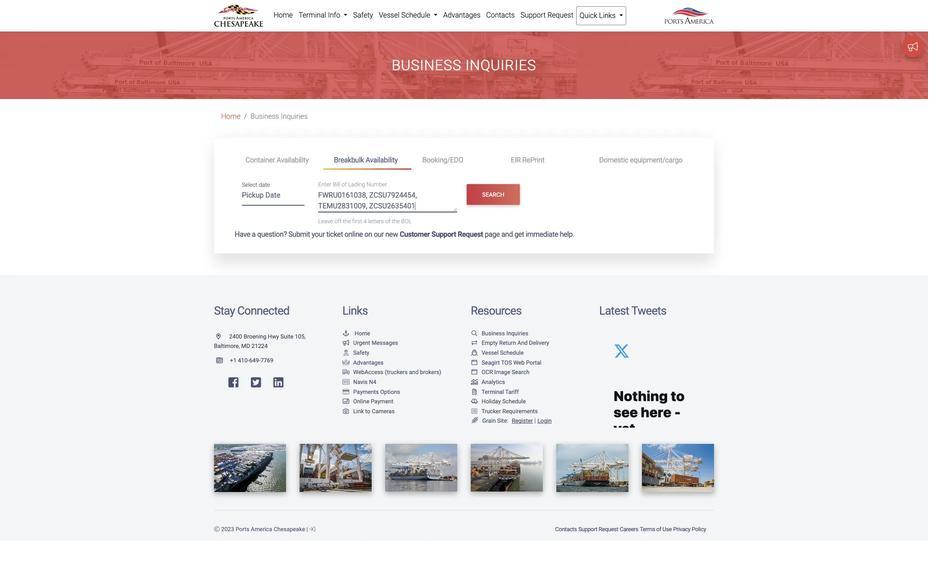 Task type: vqa. For each thing, say whether or not it's contained in the screenshot.
the rightmost Marine
no



Task type: locate. For each thing, give the bounding box(es) containing it.
safety link right info
[[350, 6, 376, 24]]

1 vertical spatial schedule
[[500, 350, 524, 357]]

careers
[[620, 526, 639, 533]]

support request link left quick
[[518, 6, 577, 24]]

bullhorn image
[[343, 341, 350, 347]]

trucker
[[482, 408, 501, 415]]

1 horizontal spatial links
[[599, 11, 616, 20]]

0 vertical spatial safety
[[353, 11, 373, 19]]

browser image for ocr
[[471, 370, 478, 376]]

2 vertical spatial business
[[482, 330, 505, 337]]

vessel schedule
[[379, 11, 432, 19], [482, 350, 524, 357]]

tariff
[[505, 389, 519, 396]]

container availability link
[[235, 152, 323, 169]]

0 horizontal spatial vessel schedule
[[379, 11, 432, 19]]

0 vertical spatial home link
[[271, 6, 296, 24]]

baltimore,
[[214, 343, 240, 350]]

select
[[242, 182, 258, 188]]

careers link
[[619, 522, 639, 538]]

(truckers
[[385, 369, 408, 376]]

search up page
[[482, 191, 505, 198]]

1 horizontal spatial vessel schedule link
[[471, 350, 524, 357]]

advantages link
[[441, 6, 484, 24], [343, 360, 384, 366]]

safety link
[[350, 6, 376, 24], [343, 350, 370, 357]]

webaccess (truckers and brokers)
[[353, 369, 442, 376]]

1 safety from the top
[[353, 11, 373, 19]]

1 browser image from the top
[[471, 360, 478, 366]]

2 availability from the left
[[366, 156, 398, 164]]

customer
[[400, 230, 430, 239]]

0 vertical spatial browser image
[[471, 360, 478, 366]]

2 browser image from the top
[[471, 370, 478, 376]]

1 vertical spatial terminal
[[482, 389, 504, 396]]

2400 broening hwy suite 105, baltimore, md 21224 link
[[214, 333, 306, 350]]

1 vertical spatial search
[[512, 369, 530, 376]]

of right letters
[[385, 218, 391, 225]]

links
[[599, 11, 616, 20], [343, 304, 368, 318]]

2 horizontal spatial of
[[657, 526, 662, 533]]

the right off
[[343, 218, 351, 225]]

register link
[[510, 418, 533, 425]]

1 horizontal spatial the
[[392, 218, 400, 225]]

payments options link
[[343, 389, 400, 396]]

2 safety from the top
[[353, 350, 370, 357]]

broening
[[244, 333, 267, 340]]

1 horizontal spatial vessel schedule
[[482, 350, 524, 357]]

credit card front image
[[343, 399, 350, 405]]

0 vertical spatial advantages link
[[441, 6, 484, 24]]

2023 ports america chesapeake |
[[220, 526, 309, 533]]

0 vertical spatial vessel
[[379, 11, 400, 19]]

breakbulk availability
[[334, 156, 398, 164]]

number
[[367, 181, 387, 188]]

ocr image search
[[482, 369, 530, 376]]

1 vertical spatial advantages link
[[343, 360, 384, 366]]

ports
[[236, 526, 250, 533]]

availability right container
[[277, 156, 309, 164]]

the left bol on the left
[[392, 218, 400, 225]]

contacts support request careers terms of use privacy policy
[[555, 526, 706, 533]]

0 vertical spatial vessel schedule link
[[376, 6, 441, 24]]

advantages
[[443, 11, 481, 19], [353, 360, 384, 366]]

2 vertical spatial home
[[355, 330, 370, 337]]

1 horizontal spatial business
[[392, 57, 462, 74]]

| left the login on the right of the page
[[535, 418, 536, 425]]

a
[[252, 230, 256, 239]]

truck container image
[[343, 370, 350, 376]]

privacy policy link
[[673, 522, 707, 538]]

0 vertical spatial safety link
[[350, 6, 376, 24]]

1 availability from the left
[[277, 156, 309, 164]]

have a question? submit your ticket online on our new customer support request page and get immediate help.
[[235, 230, 575, 239]]

0 horizontal spatial contacts
[[486, 11, 515, 19]]

ship image
[[471, 351, 478, 356]]

21224
[[252, 343, 268, 350]]

0 horizontal spatial vessel schedule link
[[376, 6, 441, 24]]

1 vertical spatial contacts link
[[555, 522, 578, 538]]

browser image down the "ship" icon
[[471, 360, 478, 366]]

0 vertical spatial business inquiries
[[392, 57, 537, 74]]

facebook square image
[[229, 377, 239, 389]]

links right quick
[[599, 11, 616, 20]]

schedule for "bells" icon
[[503, 399, 526, 405]]

webaccess (truckers and brokers) link
[[343, 369, 442, 376]]

navis
[[353, 379, 368, 386]]

0 horizontal spatial of
[[342, 181, 347, 188]]

2 horizontal spatial home link
[[343, 330, 370, 337]]

0 horizontal spatial request
[[458, 230, 483, 239]]

holiday
[[482, 399, 501, 405]]

request left careers
[[599, 526, 619, 533]]

contacts
[[486, 11, 515, 19], [555, 526, 577, 533]]

0 vertical spatial request
[[548, 11, 574, 19]]

terminal tariff
[[482, 389, 519, 396]]

1 horizontal spatial support
[[521, 11, 546, 19]]

container
[[246, 156, 275, 164]]

0 vertical spatial terminal
[[299, 11, 326, 19]]

info
[[328, 11, 340, 19]]

request left quick
[[548, 11, 574, 19]]

of left use
[[657, 526, 662, 533]]

and left brokers)
[[409, 369, 419, 376]]

1 horizontal spatial availability
[[366, 156, 398, 164]]

home link
[[271, 6, 296, 24], [221, 112, 241, 121], [343, 330, 370, 337]]

2 horizontal spatial support
[[579, 526, 598, 533]]

terminal for terminal info
[[299, 11, 326, 19]]

1 vertical spatial browser image
[[471, 370, 478, 376]]

2 vertical spatial home link
[[343, 330, 370, 337]]

schedule for the "ship" icon
[[500, 350, 524, 357]]

payments options
[[353, 389, 400, 396]]

0 vertical spatial |
[[535, 418, 536, 425]]

2023
[[221, 526, 234, 533]]

1 vertical spatial request
[[458, 230, 483, 239]]

0 vertical spatial home
[[274, 11, 293, 19]]

0 vertical spatial support request link
[[518, 6, 577, 24]]

0 vertical spatial and
[[502, 230, 513, 239]]

browser image inside seagirt tos web portal link
[[471, 360, 478, 366]]

terminal left info
[[299, 11, 326, 19]]

ocr
[[482, 369, 493, 376]]

1 horizontal spatial contacts link
[[555, 522, 578, 538]]

2400
[[229, 333, 242, 340]]

0 horizontal spatial |
[[307, 526, 308, 533]]

support request link
[[518, 6, 577, 24], [578, 522, 619, 538]]

|
[[535, 418, 536, 425], [307, 526, 308, 533]]

login link
[[538, 418, 552, 425]]

return
[[499, 340, 516, 347]]

request left page
[[458, 230, 483, 239]]

1 vertical spatial vessel
[[482, 350, 499, 357]]

search
[[482, 191, 505, 198], [512, 369, 530, 376]]

| left sign in icon
[[307, 526, 308, 533]]

domestic equipment/cargo
[[599, 156, 683, 164]]

1 vertical spatial safety
[[353, 350, 370, 357]]

stay connected
[[214, 304, 290, 318]]

stay
[[214, 304, 235, 318]]

support inside support request 'link'
[[521, 11, 546, 19]]

america
[[251, 526, 272, 533]]

1 vertical spatial vessel schedule
[[482, 350, 524, 357]]

1 vertical spatial home
[[221, 112, 241, 121]]

online
[[345, 230, 363, 239]]

availability for container availability
[[277, 156, 309, 164]]

home link for terminal info link
[[271, 6, 296, 24]]

2 vertical spatial schedule
[[503, 399, 526, 405]]

safety down urgent
[[353, 350, 370, 357]]

safety link down urgent
[[343, 350, 370, 357]]

and left get at the top right
[[502, 230, 513, 239]]

breakbulk availability link
[[323, 152, 412, 170]]

0 horizontal spatial contacts link
[[484, 6, 518, 24]]

new
[[386, 230, 398, 239]]

immediate
[[526, 230, 558, 239]]

0 horizontal spatial home link
[[221, 112, 241, 121]]

1 horizontal spatial advantages
[[443, 11, 481, 19]]

navis n4
[[353, 379, 377, 386]]

search down web
[[512, 369, 530, 376]]

0 horizontal spatial and
[[409, 369, 419, 376]]

1 horizontal spatial home link
[[271, 6, 296, 24]]

contacts link
[[484, 6, 518, 24], [555, 522, 578, 538]]

and
[[502, 230, 513, 239], [409, 369, 419, 376]]

browser image inside ocr image search link
[[471, 370, 478, 376]]

1 vertical spatial vessel schedule link
[[471, 350, 524, 357]]

of right 'bill'
[[342, 181, 347, 188]]

1 horizontal spatial request
[[548, 11, 574, 19]]

0 horizontal spatial support
[[432, 230, 456, 239]]

1 vertical spatial and
[[409, 369, 419, 376]]

1 the from the left
[[343, 218, 351, 225]]

0 vertical spatial contacts
[[486, 11, 515, 19]]

online
[[353, 399, 370, 405]]

availability
[[277, 156, 309, 164], [366, 156, 398, 164]]

0 vertical spatial advantages
[[443, 11, 481, 19]]

eir
[[511, 156, 521, 164]]

image
[[495, 369, 511, 376]]

browser image up analytics image
[[471, 370, 478, 376]]

1 horizontal spatial home
[[274, 11, 293, 19]]

urgent messages link
[[343, 340, 398, 347]]

1 vertical spatial business
[[251, 112, 279, 121]]

empty return and delivery link
[[471, 340, 550, 347]]

0 horizontal spatial availability
[[277, 156, 309, 164]]

1 vertical spatial safety link
[[343, 350, 370, 357]]

support request link left careers
[[578, 522, 619, 538]]

1 vertical spatial links
[[343, 304, 368, 318]]

0 horizontal spatial advantages
[[353, 360, 384, 366]]

browser image
[[471, 360, 478, 366], [471, 370, 478, 376]]

0 vertical spatial search
[[482, 191, 505, 198]]

1 horizontal spatial terminal
[[482, 389, 504, 396]]

safety right info
[[353, 11, 373, 19]]

1 vertical spatial contacts
[[555, 526, 577, 533]]

1 horizontal spatial support request link
[[578, 522, 619, 538]]

0 horizontal spatial home
[[221, 112, 241, 121]]

0 horizontal spatial terminal
[[299, 11, 326, 19]]

availability inside "container availability" link
[[277, 156, 309, 164]]

links up anchor icon
[[343, 304, 368, 318]]

vessel schedule link
[[376, 6, 441, 24], [471, 350, 524, 357]]

0 horizontal spatial search
[[482, 191, 505, 198]]

latest
[[599, 304, 629, 318]]

0 horizontal spatial the
[[343, 218, 351, 225]]

home for home link to the middle
[[221, 112, 241, 121]]

payment
[[371, 399, 394, 405]]

quick links
[[580, 11, 618, 20]]

terminal down 'analytics'
[[482, 389, 504, 396]]

availability up the number
[[366, 156, 398, 164]]

eir reprint
[[511, 156, 545, 164]]

2 horizontal spatial business
[[482, 330, 505, 337]]

phone office image
[[216, 358, 230, 364]]

2 vertical spatial request
[[599, 526, 619, 533]]

+1
[[230, 357, 237, 364]]

1 horizontal spatial of
[[385, 218, 391, 225]]

0 vertical spatial links
[[599, 11, 616, 20]]

availability inside breakbulk availability link
[[366, 156, 398, 164]]

and
[[518, 340, 528, 347]]

1 vertical spatial inquiries
[[281, 112, 308, 121]]

messages
[[372, 340, 398, 347]]



Task type: describe. For each thing, give the bounding box(es) containing it.
seagirt
[[482, 360, 500, 366]]

latest tweets
[[599, 304, 667, 318]]

register
[[512, 418, 533, 425]]

grain
[[483, 418, 496, 425]]

search inside 'search' button
[[482, 191, 505, 198]]

enter bill of lading number
[[318, 181, 387, 188]]

Select date text field
[[242, 188, 305, 206]]

0 horizontal spatial vessel
[[379, 11, 400, 19]]

chesapeake
[[274, 526, 305, 533]]

anchor image
[[343, 331, 350, 337]]

on
[[365, 230, 372, 239]]

login
[[538, 418, 552, 425]]

connected
[[237, 304, 290, 318]]

user hard hat image
[[343, 351, 350, 356]]

home link for urgent messages link
[[343, 330, 370, 337]]

2 horizontal spatial home
[[355, 330, 370, 337]]

delivery
[[529, 340, 550, 347]]

bells image
[[471, 399, 478, 405]]

649-
[[249, 357, 261, 364]]

seagirt tos web portal link
[[471, 360, 542, 366]]

analytics link
[[471, 379, 505, 386]]

7769
[[261, 357, 274, 364]]

off
[[335, 218, 342, 225]]

get
[[515, 230, 524, 239]]

letters
[[368, 218, 384, 225]]

exchange image
[[471, 341, 478, 347]]

browser image for seagirt
[[471, 360, 478, 366]]

1 vertical spatial home link
[[221, 112, 241, 121]]

equipment/cargo
[[630, 156, 683, 164]]

2 vertical spatial support
[[579, 526, 598, 533]]

online payment
[[353, 399, 394, 405]]

link to cameras link
[[343, 408, 395, 415]]

0 horizontal spatial links
[[343, 304, 368, 318]]

payments
[[353, 389, 379, 396]]

leave
[[318, 218, 333, 225]]

0 horizontal spatial support request link
[[518, 6, 577, 24]]

web
[[514, 360, 525, 366]]

search button
[[467, 184, 520, 205]]

1 horizontal spatial vessel
[[482, 350, 499, 357]]

Enter Bill of Lading Number text field
[[318, 190, 457, 212]]

1 horizontal spatial and
[[502, 230, 513, 239]]

empty return and delivery
[[482, 340, 550, 347]]

0 horizontal spatial business
[[251, 112, 279, 121]]

hwy
[[268, 333, 279, 340]]

twitter square image
[[251, 377, 261, 389]]

1 vertical spatial business inquiries
[[251, 112, 308, 121]]

2 vertical spatial of
[[657, 526, 662, 533]]

submit
[[289, 230, 310, 239]]

container storage image
[[343, 380, 350, 386]]

enter
[[318, 181, 332, 188]]

date
[[259, 182, 270, 188]]

home for home link related to terminal info link
[[274, 11, 293, 19]]

reprint
[[523, 156, 545, 164]]

0 vertical spatial of
[[342, 181, 347, 188]]

holiday schedule
[[482, 399, 526, 405]]

file invoice image
[[471, 390, 478, 395]]

webaccess
[[353, 369, 384, 376]]

contacts for contacts support request careers terms of use privacy policy
[[555, 526, 577, 533]]

link to cameras
[[353, 408, 395, 415]]

availability for breakbulk availability
[[366, 156, 398, 164]]

lading
[[348, 181, 365, 188]]

tos
[[501, 360, 512, 366]]

2 horizontal spatial request
[[599, 526, 619, 533]]

0 vertical spatial schedule
[[401, 11, 430, 19]]

options
[[380, 389, 400, 396]]

1 vertical spatial advantages
[[353, 360, 384, 366]]

2 the from the left
[[392, 218, 400, 225]]

help.
[[560, 230, 575, 239]]

bill
[[333, 181, 340, 188]]

seagirt tos web portal
[[482, 360, 542, 366]]

holiday schedule link
[[471, 399, 526, 405]]

online payment link
[[343, 399, 394, 405]]

request inside support request 'link'
[[548, 11, 574, 19]]

copyright image
[[214, 527, 220, 533]]

our
[[374, 230, 384, 239]]

md
[[241, 343, 250, 350]]

question?
[[257, 230, 287, 239]]

trucker requirements
[[482, 408, 538, 415]]

support request
[[521, 11, 574, 19]]

suite
[[281, 333, 294, 340]]

search image
[[471, 331, 478, 337]]

2 vertical spatial business inquiries
[[482, 330, 529, 337]]

cameras
[[372, 408, 395, 415]]

1 vertical spatial of
[[385, 218, 391, 225]]

terms
[[640, 526, 655, 533]]

hand receiving image
[[343, 360, 350, 366]]

1 vertical spatial support
[[432, 230, 456, 239]]

1 vertical spatial |
[[307, 526, 308, 533]]

safety link for urgent messages link
[[343, 350, 370, 357]]

n4
[[369, 379, 377, 386]]

camera image
[[343, 409, 350, 415]]

analytics image
[[471, 380, 478, 386]]

policy
[[692, 526, 706, 533]]

410-
[[238, 357, 249, 364]]

+1 410-649-7769
[[230, 357, 274, 364]]

0 vertical spatial business
[[392, 57, 462, 74]]

contacts for contacts
[[486, 11, 515, 19]]

1 horizontal spatial advantages link
[[441, 6, 484, 24]]

to
[[365, 408, 371, 415]]

safety link for terminal info link
[[350, 6, 376, 24]]

domestic
[[599, 156, 629, 164]]

quick
[[580, 11, 598, 20]]

map marker alt image
[[216, 334, 228, 340]]

urgent messages
[[353, 340, 398, 347]]

0 horizontal spatial advantages link
[[343, 360, 384, 366]]

1 horizontal spatial search
[[512, 369, 530, 376]]

list alt image
[[471, 409, 478, 415]]

urgent
[[353, 340, 370, 347]]

analytics
[[482, 379, 505, 386]]

4
[[364, 218, 367, 225]]

sign in image
[[309, 527, 315, 533]]

1 vertical spatial support request link
[[578, 522, 619, 538]]

+1 410-649-7769 link
[[214, 357, 274, 364]]

linkedin image
[[274, 377, 284, 389]]

ticket
[[327, 230, 343, 239]]

navis n4 link
[[343, 379, 377, 386]]

resources
[[471, 304, 522, 318]]

trucker requirements link
[[471, 408, 538, 415]]

2400 broening hwy suite 105, baltimore, md 21224
[[214, 333, 306, 350]]

quick links link
[[577, 6, 626, 25]]

1 horizontal spatial |
[[535, 418, 536, 425]]

2 vertical spatial inquiries
[[507, 330, 529, 337]]

0 vertical spatial inquiries
[[466, 57, 537, 74]]

privacy
[[673, 526, 691, 533]]

terminal for terminal tariff
[[482, 389, 504, 396]]

use
[[663, 526, 672, 533]]

0 vertical spatial contacts link
[[484, 6, 518, 24]]

wheat image
[[471, 418, 479, 424]]

customer support request link
[[400, 230, 483, 239]]

terminal tariff link
[[471, 389, 519, 396]]

terminal info
[[299, 11, 342, 19]]

grain site: register | login
[[483, 418, 552, 425]]

credit card image
[[343, 390, 350, 395]]

tweets
[[632, 304, 667, 318]]

0 vertical spatial vessel schedule
[[379, 11, 432, 19]]



